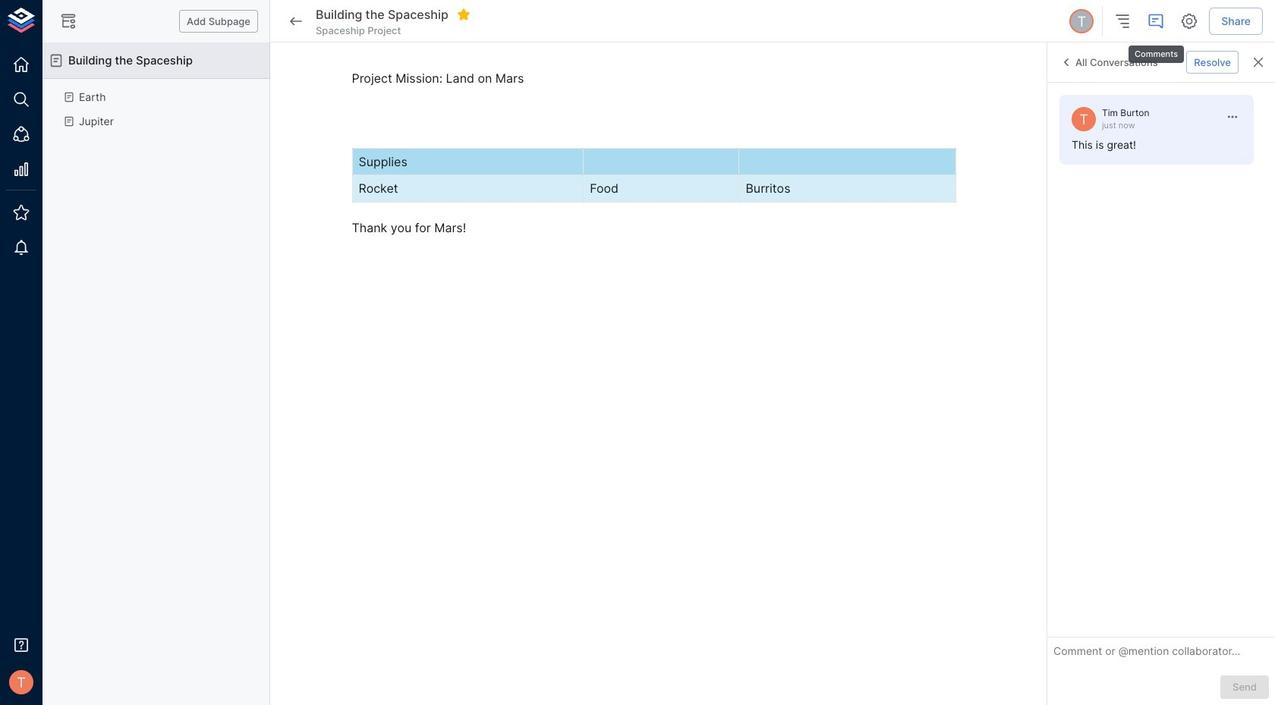 Task type: locate. For each thing, give the bounding box(es) containing it.
go back image
[[287, 12, 305, 30]]

tooltip
[[1127, 35, 1186, 65]]

comments image
[[1147, 12, 1165, 30]]

table of contents image
[[1114, 12, 1132, 30]]

settings image
[[1180, 12, 1199, 30]]



Task type: describe. For each thing, give the bounding box(es) containing it.
hide wiki image
[[59, 12, 77, 30]]

remove favorite image
[[457, 8, 470, 21]]

Comment or @mention collaborator... text field
[[1053, 644, 1269, 664]]



Task type: vqa. For each thing, say whether or not it's contained in the screenshot.
the A chart. element
no



